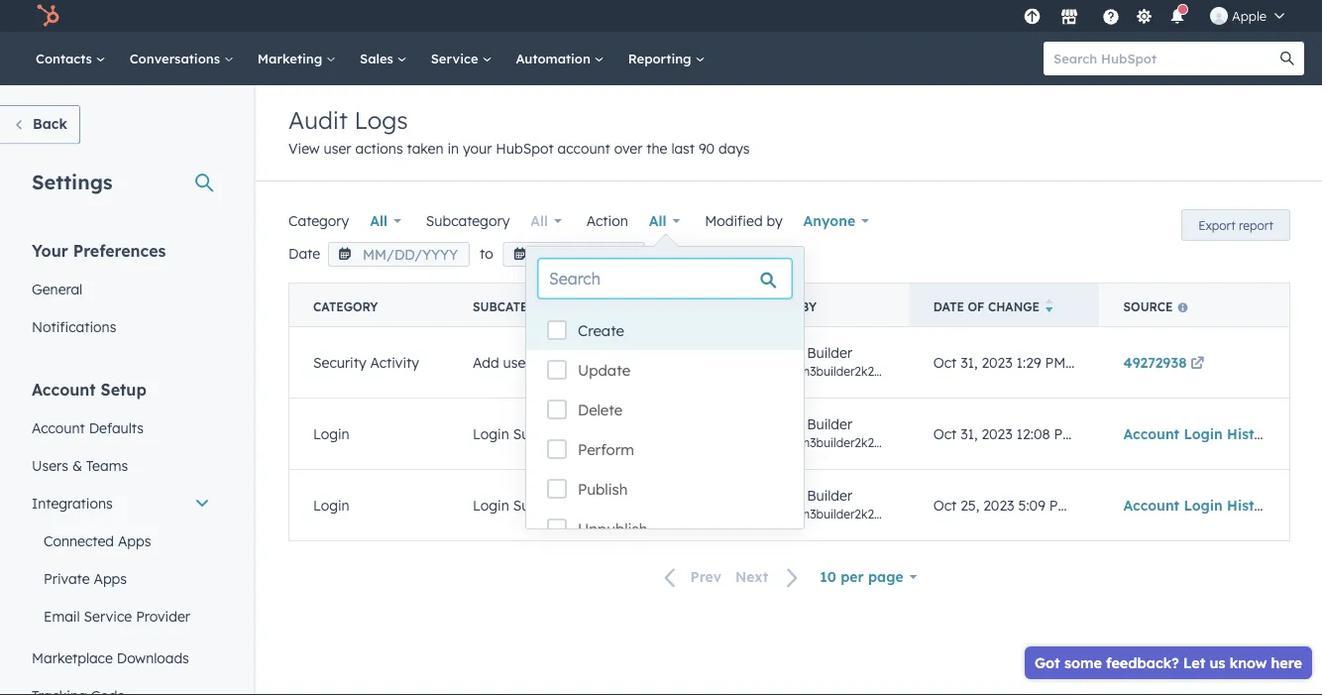 Task type: locate. For each thing, give the bounding box(es) containing it.
user right view
[[324, 140, 352, 157]]

link opens in a new window image
[[1191, 357, 1205, 371], [1191, 357, 1205, 371]]

preferences
[[73, 240, 166, 260]]

0 vertical spatial history
[[1228, 425, 1278, 442]]

sales link
[[348, 32, 419, 85]]

1 horizontal spatial all button
[[518, 201, 575, 241]]

connected apps link
[[20, 522, 222, 560]]

0 vertical spatial succeeded
[[513, 425, 585, 442]]

2023 for 1:29
[[982, 354, 1013, 371]]

1 horizontal spatial service
[[431, 50, 482, 66]]

your preferences
[[32, 240, 166, 260]]

1 31, from the top
[[961, 354, 978, 371]]

2 vertical spatial oct
[[934, 496, 957, 514]]

subcategory up to
[[426, 212, 510, 230]]

activity
[[370, 354, 419, 371]]

login succeeded
[[473, 425, 585, 442], [473, 496, 585, 514]]

history
[[1228, 425, 1278, 442], [1228, 496, 1278, 514]]

edt right 1:29
[[1070, 354, 1096, 371]]

user right add
[[503, 354, 531, 371]]

0 vertical spatial date
[[289, 245, 320, 262]]

1 login succeeded from the top
[[473, 425, 585, 442]]

2023 left 1:29
[[982, 354, 1013, 371]]

marketplace downloads link
[[20, 639, 222, 677]]

3 all from the left
[[649, 212, 667, 230]]

1 vertical spatial oct
[[934, 425, 957, 442]]

login succeeded up unpublish
[[473, 496, 585, 514]]

pm for 12:08
[[1055, 425, 1075, 442]]

date
[[289, 245, 320, 262], [934, 299, 965, 314]]

audit
[[289, 105, 348, 135]]

action
[[587, 212, 628, 230], [633, 299, 681, 314]]

report
[[1240, 218, 1274, 233]]

users & teams link
[[20, 447, 222, 484]]

1 vertical spatial 31,
[[961, 425, 978, 442]]

date inside date of change button
[[934, 299, 965, 314]]

account defaults
[[32, 419, 144, 436]]

0 vertical spatial bob
[[777, 344, 803, 362]]

apps inside "link"
[[118, 532, 151, 549]]

2 all from the left
[[531, 212, 548, 230]]

pm right 5:09 in the bottom right of the page
[[1050, 496, 1070, 514]]

0 vertical spatial pm
[[1046, 354, 1066, 371]]

private apps
[[44, 570, 127, 587]]

1 vertical spatial modified by
[[733, 299, 817, 314]]

notifications link
[[20, 308, 222, 346]]

perform right update on the left of page
[[633, 354, 686, 371]]

back
[[33, 115, 67, 132]]

apps up email service provider
[[94, 570, 127, 587]]

settings link
[[1132, 5, 1157, 26]]

31, down of
[[961, 354, 978, 371]]

1 vertical spatial user
[[503, 354, 531, 371]]

1 vertical spatial builder
[[807, 416, 853, 433]]

1 vertical spatial service
[[84, 607, 132, 625]]

login succeeded down delete
[[473, 425, 585, 442]]

2 builder from the top
[[807, 416, 853, 433]]

succeeded for oct 25, 2023 5:09 pm edt
[[513, 496, 585, 514]]

2023 left 12:08 on the bottom right
[[982, 425, 1013, 442]]

connected
[[44, 532, 114, 549]]

history for oct 25, 2023 5:09 pm edt
[[1228, 496, 1278, 514]]

your
[[463, 140, 492, 157]]

login succeeded for oct 25, 2023 5:09 pm edt
[[473, 496, 585, 514]]

hubspot image
[[36, 4, 59, 28]]

service inside "link"
[[84, 607, 132, 625]]

10 per page
[[820, 568, 904, 585]]

1 vertical spatial succeeded
[[513, 496, 585, 514]]

2 bob builder b0bth3builder2k23@gmail.com from the top
[[777, 416, 951, 450]]

2 vertical spatial bob
[[777, 487, 803, 504]]

account setup
[[32, 379, 147, 399]]

2023 for 5:09
[[984, 496, 1015, 514]]

prev button
[[653, 564, 729, 590]]

oct left 12:08 on the bottom right
[[934, 425, 957, 442]]

0 horizontal spatial service
[[84, 607, 132, 625]]

0 vertical spatial perform
[[633, 354, 686, 371]]

1 bob from the top
[[777, 344, 803, 362]]

all inside all dropdown button
[[649, 212, 667, 230]]

succeeded
[[513, 425, 585, 442], [513, 496, 585, 514]]

account login history link for oct 31, 2023 12:08 pm edt
[[1124, 425, 1299, 442]]

login
[[313, 425, 350, 442], [473, 425, 509, 442], [1184, 425, 1223, 442], [313, 496, 350, 514], [473, 496, 509, 514], [1184, 496, 1223, 514]]

1 oct from the top
[[934, 354, 957, 371]]

notifications image
[[1169, 9, 1187, 27]]

1 horizontal spatial date
[[934, 299, 965, 314]]

perform for login succeeded
[[633, 496, 686, 514]]

all for action
[[649, 212, 667, 230]]

0 horizontal spatial date
[[289, 245, 320, 262]]

private
[[44, 570, 90, 587]]

contacts link
[[24, 32, 118, 85]]

1 b0bth3builder2k23@gmail.com from the top
[[777, 364, 951, 379]]

private apps link
[[20, 560, 222, 597]]

modified
[[705, 212, 763, 230], [733, 299, 798, 314]]

category up security
[[313, 299, 378, 314]]

bob for oct 31, 2023 1:29 pm edt
[[777, 344, 803, 362]]

0 vertical spatial b0bth3builder2k23@gmail.com
[[777, 364, 951, 379]]

perform up unpublish
[[633, 496, 686, 514]]

0 vertical spatial edt
[[1070, 354, 1096, 371]]

0 horizontal spatial action
[[587, 212, 628, 230]]

apps
[[118, 532, 151, 549], [94, 570, 127, 587]]

help button
[[1095, 0, 1128, 32]]

b0bth3builder2k23@gmail.com for oct 31, 2023 1:29 pm edt
[[777, 364, 951, 379]]

bob
[[777, 344, 803, 362], [777, 416, 803, 433], [777, 487, 803, 504]]

integrations button
[[20, 484, 222, 522]]

0 vertical spatial apps
[[118, 532, 151, 549]]

0 vertical spatial action
[[587, 212, 628, 230]]

2 bob from the top
[[777, 416, 803, 433]]

31, for oct 31, 2023 1:29 pm edt
[[961, 354, 978, 371]]

2 vertical spatial 2023
[[984, 496, 1015, 514]]

pm for 5:09
[[1050, 496, 1070, 514]]

0 vertical spatial category
[[289, 212, 349, 230]]

2 account login history link from the top
[[1124, 496, 1299, 514]]

all button up mm/dd/yyyy text field on the top of the page
[[518, 201, 575, 241]]

2 oct from the top
[[934, 425, 957, 442]]

0 vertical spatial oct
[[934, 354, 957, 371]]

list box
[[527, 310, 804, 548]]

1 vertical spatial history
[[1228, 496, 1278, 514]]

pm right 1:29
[[1046, 354, 1066, 371]]

1 horizontal spatial action
[[633, 299, 681, 314]]

edt for oct 31, 2023 12:08 pm edt
[[1079, 425, 1105, 442]]

1 vertical spatial subcategory
[[473, 299, 562, 314]]

edt right 5:09 in the bottom right of the page
[[1074, 496, 1100, 514]]

0 vertical spatial modified
[[705, 212, 763, 230]]

0 horizontal spatial user
[[324, 140, 352, 157]]

action down search search box
[[633, 299, 681, 314]]

1 vertical spatial pm
[[1055, 425, 1075, 442]]

2 login succeeded from the top
[[473, 496, 585, 514]]

1 bob builder b0bth3builder2k23@gmail.com from the top
[[777, 344, 951, 379]]

oct for oct 31, 2023 12:08 pm edt
[[934, 425, 957, 442]]

3 bob builder b0bth3builder2k23@gmail.com from the top
[[777, 487, 951, 522]]

1 account login history from the top
[[1124, 425, 1278, 442]]

provider
[[136, 607, 190, 625]]

0 vertical spatial by
[[767, 212, 783, 230]]

1 succeeded from the top
[[513, 425, 585, 442]]

0 vertical spatial 2023
[[982, 354, 1013, 371]]

succeeded up unpublish
[[513, 496, 585, 514]]

pm right 12:08 on the bottom right
[[1055, 425, 1075, 442]]

notifications button
[[1161, 0, 1195, 32]]

oct left 25,
[[934, 496, 957, 514]]

marketplaces image
[[1061, 9, 1079, 27]]

action up mm/dd/yyyy text field on the top of the page
[[587, 212, 628, 230]]

subcategory
[[426, 212, 510, 230], [473, 299, 562, 314]]

conversations
[[130, 50, 224, 66]]

pm
[[1046, 354, 1066, 371], [1055, 425, 1075, 442], [1050, 496, 1070, 514]]

2 vertical spatial edt
[[1074, 496, 1100, 514]]

1 vertical spatial login succeeded
[[473, 496, 585, 514]]

unpublish
[[578, 520, 648, 538]]

edt right 12:08 on the bottom right
[[1079, 425, 1105, 442]]

0 vertical spatial login succeeded
[[473, 425, 585, 442]]

0 vertical spatial builder
[[807, 344, 853, 362]]

oct for oct 25, 2023 5:09 pm edt
[[934, 496, 957, 514]]

3 builder from the top
[[807, 487, 853, 504]]

1 all from the left
[[370, 212, 388, 230]]

1 vertical spatial account login history link
[[1124, 496, 1299, 514]]

apple
[[1232, 7, 1267, 24]]

10
[[820, 568, 837, 585]]

1 history from the top
[[1228, 425, 1278, 442]]

0 horizontal spatial all button
[[357, 201, 414, 241]]

category
[[289, 212, 349, 230], [313, 299, 378, 314]]

all button
[[357, 201, 414, 241], [518, 201, 575, 241]]

all up mm/dd/yyyy text field on the top of the page
[[531, 212, 548, 230]]

1 vertical spatial account login history
[[1124, 496, 1278, 514]]

MM/DD/YYYY text field
[[328, 242, 470, 267]]

b0bth3builder2k23@gmail.com for oct 25, 2023 5:09 pm edt
[[777, 507, 951, 522]]

2 b0bth3builder2k23@gmail.com from the top
[[777, 435, 951, 450]]

Search HubSpot search field
[[1044, 42, 1287, 75]]

Search search field
[[538, 259, 792, 298]]

0 vertical spatial user
[[324, 140, 352, 157]]

2 vertical spatial b0bth3builder2k23@gmail.com
[[777, 507, 951, 522]]

account
[[32, 379, 96, 399], [32, 419, 85, 436], [1124, 425, 1180, 442], [1124, 496, 1180, 514]]

by left 'anyone'
[[767, 212, 783, 230]]

all up mm/dd/yyyy text box on the top of page
[[370, 212, 388, 230]]

automation
[[516, 50, 595, 66]]

all up search search box
[[649, 212, 667, 230]]

by down 'anyone'
[[801, 299, 817, 314]]

modified by
[[705, 212, 783, 230], [733, 299, 817, 314]]

3 oct from the top
[[934, 496, 957, 514]]

category down view
[[289, 212, 349, 230]]

1 vertical spatial bob
[[777, 416, 803, 433]]

1 vertical spatial 2023
[[982, 425, 1013, 442]]

service right sales link
[[431, 50, 482, 66]]

oct 31, 2023 12:08 pm edt
[[934, 425, 1105, 442]]

account for account setup element
[[32, 379, 96, 399]]

account for oct 25, 2023 5:09 pm edt's account login history link
[[1124, 496, 1180, 514]]

1 builder from the top
[[807, 344, 853, 362]]

account for account defaults link on the bottom left of the page
[[32, 419, 85, 436]]

apple button
[[1199, 0, 1297, 32]]

edt for oct 25, 2023 5:09 pm edt
[[1074, 496, 1100, 514]]

0 vertical spatial modified by
[[705, 212, 783, 230]]

all button up mm/dd/yyyy text box on the top of page
[[357, 201, 414, 241]]

builder for oct 31, 2023 1:29 pm edt
[[807, 344, 853, 362]]

2 history from the top
[[1228, 496, 1278, 514]]

edt for oct 31, 2023 1:29 pm edt
[[1070, 354, 1096, 371]]

0 vertical spatial bob builder b0bth3builder2k23@gmail.com
[[777, 344, 951, 379]]

builder for oct 25, 2023 5:09 pm edt
[[807, 487, 853, 504]]

2023 right 25,
[[984, 496, 1015, 514]]

1 account login history link from the top
[[1124, 425, 1299, 442]]

list box containing create
[[527, 310, 804, 548]]

3 bob from the top
[[777, 487, 803, 504]]

login succeeded for oct 31, 2023 12:08 pm edt
[[473, 425, 585, 442]]

2 vertical spatial bob builder b0bth3builder2k23@gmail.com
[[777, 487, 951, 522]]

succeeded down delete
[[513, 425, 585, 442]]

0 vertical spatial account login history
[[1124, 425, 1278, 442]]

date left of
[[934, 299, 965, 314]]

2 vertical spatial pm
[[1050, 496, 1070, 514]]

25,
[[961, 496, 980, 514]]

31, left 12:08 on the bottom right
[[961, 425, 978, 442]]

2 account login history from the top
[[1124, 496, 1278, 514]]

1 vertical spatial by
[[801, 299, 817, 314]]

31, for oct 31, 2023 12:08 pm edt
[[961, 425, 978, 442]]

export
[[1199, 218, 1236, 233]]

edt
[[1070, 354, 1096, 371], [1079, 425, 1105, 442], [1074, 496, 1100, 514]]

1 vertical spatial b0bth3builder2k23@gmail.com
[[777, 435, 951, 450]]

2 vertical spatial builder
[[807, 487, 853, 504]]

0 vertical spatial account login history link
[[1124, 425, 1299, 442]]

account login history link
[[1124, 425, 1299, 442], [1124, 496, 1299, 514]]

setup
[[101, 379, 147, 399]]

oct down date of change
[[934, 354, 957, 371]]

1 vertical spatial bob builder b0bth3builder2k23@gmail.com
[[777, 416, 951, 450]]

1 vertical spatial edt
[[1079, 425, 1105, 442]]

perform
[[633, 354, 686, 371], [578, 440, 635, 459], [633, 496, 686, 514]]

subcategory up add user
[[473, 299, 562, 314]]

date left mm/dd/yyyy text box on the top of page
[[289, 245, 320, 262]]

descending sort. press to sort ascending. element
[[1046, 298, 1054, 315]]

1 vertical spatial date
[[934, 299, 965, 314]]

1 all button from the left
[[357, 201, 414, 241]]

change
[[988, 299, 1040, 314]]

2 horizontal spatial all
[[649, 212, 667, 230]]

apps down integrations button
[[118, 532, 151, 549]]

apps for private apps
[[94, 570, 127, 587]]

1 horizontal spatial all
[[531, 212, 548, 230]]

90
[[699, 140, 715, 157]]

service down private apps link
[[84, 607, 132, 625]]

perform up publish
[[578, 440, 635, 459]]

b0bth3builder2k23@gmail.com for oct 31, 2023 12:08 pm edt
[[777, 435, 951, 450]]

3 b0bth3builder2k23@gmail.com from the top
[[777, 507, 951, 522]]

2 all button from the left
[[518, 201, 575, 241]]

1 vertical spatial perform
[[578, 440, 635, 459]]

1 vertical spatial apps
[[94, 570, 127, 587]]

service
[[431, 50, 482, 66], [84, 607, 132, 625]]

0 horizontal spatial all
[[370, 212, 388, 230]]

bob builder b0bth3builder2k23@gmail.com for oct 31, 2023 1:29 pm edt
[[777, 344, 951, 379]]

of
[[968, 299, 985, 314]]

b0bth3builder2k23@gmail.com
[[777, 364, 951, 379], [777, 435, 951, 450], [777, 507, 951, 522]]

2 succeeded from the top
[[513, 496, 585, 514]]

back link
[[0, 105, 80, 144]]

49272938 link
[[1124, 354, 1208, 371]]

&
[[72, 457, 82, 474]]

0 vertical spatial 31,
[[961, 354, 978, 371]]

account login history link for oct 25, 2023 5:09 pm edt
[[1124, 496, 1299, 514]]

2 vertical spatial perform
[[633, 496, 686, 514]]

2 31, from the top
[[961, 425, 978, 442]]

by
[[767, 212, 783, 230], [801, 299, 817, 314]]

search button
[[1271, 42, 1305, 75]]



Task type: vqa. For each thing, say whether or not it's contained in the screenshot.


Task type: describe. For each thing, give the bounding box(es) containing it.
pagination navigation
[[653, 564, 811, 590]]

your preferences element
[[20, 239, 222, 346]]

oct 31, 2023 1:29 pm edt
[[934, 354, 1096, 371]]

integrations
[[32, 494, 113, 512]]

apps for connected apps
[[118, 532, 151, 549]]

email service provider link
[[20, 597, 222, 635]]

users & teams
[[32, 457, 128, 474]]

account setup element
[[20, 378, 222, 695]]

downloads
[[117, 649, 189, 666]]

update
[[578, 361, 631, 380]]

search image
[[1281, 52, 1295, 65]]

marketplace
[[32, 649, 113, 666]]

hubspot link
[[24, 4, 74, 28]]

export report button
[[1182, 209, 1291, 241]]

marketplaces button
[[1049, 0, 1091, 32]]

logs
[[355, 105, 408, 135]]

all button for subcategory
[[518, 201, 575, 241]]

connected apps
[[44, 532, 151, 549]]

anyone button
[[791, 201, 882, 241]]

bob builder b0bth3builder2k23@gmail.com for oct 25, 2023 5:09 pm edt
[[777, 487, 951, 522]]

next
[[736, 568, 769, 586]]

notifications
[[32, 318, 116, 335]]

export report
[[1199, 218, 1274, 233]]

all for category
[[370, 212, 388, 230]]

apple menu
[[1018, 0, 1299, 32]]

oct for oct 31, 2023 1:29 pm edt
[[934, 354, 957, 371]]

account defaults link
[[20, 409, 222, 447]]

all for subcategory
[[531, 212, 548, 230]]

account
[[558, 140, 611, 157]]

to
[[480, 245, 493, 262]]

pm for 1:29
[[1046, 354, 1066, 371]]

anyone
[[804, 212, 856, 230]]

reporting link
[[616, 32, 717, 85]]

upgrade image
[[1024, 8, 1042, 26]]

marketplace downloads
[[32, 649, 189, 666]]

settings image
[[1136, 8, 1154, 26]]

security
[[313, 354, 367, 371]]

users
[[32, 457, 68, 474]]

bob builder b0bth3builder2k23@gmail.com for oct 31, 2023 12:08 pm edt
[[777, 416, 951, 450]]

days
[[719, 140, 750, 157]]

in
[[448, 140, 459, 157]]

1 horizontal spatial user
[[503, 354, 531, 371]]

10 per page button
[[811, 557, 926, 597]]

5:09
[[1019, 496, 1046, 514]]

descending sort. press to sort ascending. image
[[1046, 298, 1054, 312]]

history for oct 31, 2023 12:08 pm edt
[[1228, 425, 1278, 442]]

the
[[647, 140, 668, 157]]

perform for add user
[[633, 354, 686, 371]]

1 vertical spatial modified
[[733, 299, 798, 314]]

add user
[[473, 354, 531, 371]]

1 vertical spatial action
[[633, 299, 681, 314]]

email service provider
[[44, 607, 190, 625]]

source
[[1124, 299, 1174, 314]]

0 vertical spatial subcategory
[[426, 212, 510, 230]]

reporting
[[628, 50, 696, 66]]

automation link
[[504, 32, 616, 85]]

bob for oct 31, 2023 12:08 pm edt
[[777, 416, 803, 433]]

12:08
[[1017, 425, 1051, 442]]

your
[[32, 240, 68, 260]]

0 vertical spatial service
[[431, 50, 482, 66]]

account for account login history link corresponding to oct 31, 2023 12:08 pm edt
[[1124, 425, 1180, 442]]

conversations link
[[118, 32, 246, 85]]

help image
[[1103, 9, 1120, 27]]

next button
[[729, 564, 811, 590]]

view
[[289, 140, 320, 157]]

bob for oct 25, 2023 5:09 pm edt
[[777, 487, 803, 504]]

settings
[[32, 169, 113, 194]]

0 horizontal spatial by
[[767, 212, 783, 230]]

account login history for oct 31, 2023 12:08 pm edt
[[1124, 425, 1278, 442]]

email
[[44, 607, 80, 625]]

security activity
[[313, 354, 419, 371]]

sales
[[360, 50, 397, 66]]

taken
[[407, 140, 444, 157]]

delete
[[578, 401, 623, 419]]

1 vertical spatial category
[[313, 299, 378, 314]]

create
[[578, 321, 625, 340]]

over
[[614, 140, 643, 157]]

add
[[473, 354, 499, 371]]

bob builder image
[[1211, 7, 1229, 25]]

marketing
[[258, 50, 326, 66]]

user inside audit logs view user actions taken in your hubspot account over the last 90 days
[[324, 140, 352, 157]]

1 horizontal spatial by
[[801, 299, 817, 314]]

1:29
[[1017, 354, 1042, 371]]

MM/DD/YYYY text field
[[503, 242, 645, 267]]

general
[[32, 280, 83, 297]]

account login history for oct 25, 2023 5:09 pm edt
[[1124, 496, 1278, 514]]

all button for category
[[357, 201, 414, 241]]

audit logs view user actions taken in your hubspot account over the last 90 days
[[289, 105, 750, 157]]

49272938
[[1124, 354, 1188, 371]]

teams
[[86, 457, 128, 474]]

hubspot
[[496, 140, 554, 157]]

date of change
[[934, 299, 1040, 314]]

oct 25, 2023 5:09 pm edt
[[934, 496, 1100, 514]]

date of change button
[[910, 283, 1100, 327]]

builder for oct 31, 2023 12:08 pm edt
[[807, 416, 853, 433]]

prev
[[691, 568, 722, 586]]

date for date
[[289, 245, 320, 262]]

contacts
[[36, 50, 96, 66]]

2023 for 12:08
[[982, 425, 1013, 442]]

defaults
[[89, 419, 144, 436]]

last
[[672, 140, 695, 157]]

marketing link
[[246, 32, 348, 85]]

per
[[841, 568, 864, 585]]

publish
[[578, 480, 628, 499]]

succeeded for oct 31, 2023 12:08 pm edt
[[513, 425, 585, 442]]

actions
[[355, 140, 403, 157]]

all button
[[636, 201, 693, 241]]

date for date of change
[[934, 299, 965, 314]]



